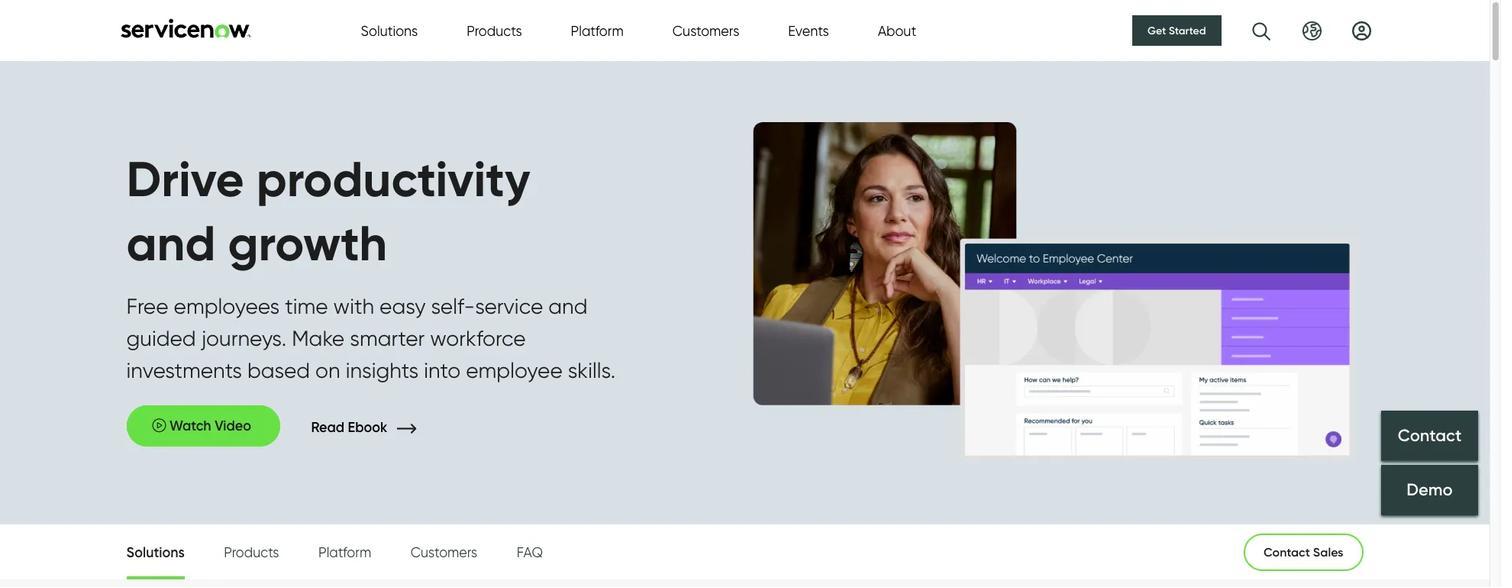 Task type: locate. For each thing, give the bounding box(es) containing it.
platform for platform popup button
[[571, 23, 624, 39]]

go to servicenow account image
[[1352, 21, 1371, 40]]

0 horizontal spatial contact
[[1264, 545, 1310, 560]]

get started
[[1148, 24, 1206, 37]]

solutions for solutions link
[[126, 545, 185, 561]]

1 vertical spatial contact
[[1264, 545, 1310, 560]]

0 vertical spatial contact
[[1398, 425, 1462, 446]]

0 vertical spatial products
[[467, 23, 522, 39]]

solutions
[[361, 23, 418, 39], [126, 545, 185, 561]]

into
[[424, 357, 461, 383]]

solutions link
[[126, 525, 185, 585]]

0 horizontal spatial customers
[[411, 545, 478, 561]]

1 vertical spatial and
[[549, 293, 588, 319]]

0 horizontal spatial products
[[224, 545, 279, 561]]

0 vertical spatial solutions
[[361, 23, 418, 39]]

productivity
[[256, 149, 531, 209]]

servicenow image
[[119, 18, 252, 38]]

demo link
[[1382, 465, 1479, 516]]

products
[[467, 23, 522, 39], [224, 545, 279, 561]]

contact up demo
[[1398, 425, 1462, 446]]

and inside "drive productivity and growth"
[[126, 213, 216, 273]]

platform button
[[571, 20, 624, 41]]

and down drive
[[126, 213, 216, 273]]

free
[[126, 293, 168, 319]]

0 horizontal spatial platform
[[318, 545, 371, 561]]

contact inside "link"
[[1264, 545, 1310, 560]]

and right the service
[[549, 293, 588, 319]]

platform
[[571, 23, 624, 39], [318, 545, 371, 561]]

customers for customers link
[[411, 545, 478, 561]]

1 vertical spatial customers
[[411, 545, 478, 561]]

events button
[[788, 20, 829, 41]]

free employees time with easy self-service and guided journeys. make smarter workforce investments based on insights into employee skills.
[[126, 293, 616, 383]]

started
[[1169, 24, 1206, 37]]

employee
[[466, 357, 563, 383]]

products link
[[224, 525, 279, 580]]

about button
[[878, 20, 917, 41]]

1 horizontal spatial customers
[[673, 23, 740, 39]]

1 horizontal spatial platform
[[571, 23, 624, 39]]

make
[[292, 325, 345, 351]]

1 horizontal spatial solutions
[[361, 23, 418, 39]]

investments
[[126, 357, 242, 383]]

0 horizontal spatial solutions
[[126, 545, 185, 561]]

self-
[[431, 293, 475, 319]]

about
[[878, 23, 917, 39]]

1 horizontal spatial products
[[467, 23, 522, 39]]

contact left the sales
[[1264, 545, 1310, 560]]

read
[[311, 419, 344, 436]]

1 vertical spatial platform
[[318, 545, 371, 561]]

smarter
[[350, 325, 425, 351]]

platform link
[[318, 525, 371, 580]]

1 horizontal spatial and
[[549, 293, 588, 319]]

contact
[[1398, 425, 1462, 446], [1264, 545, 1310, 560]]

get
[[1148, 24, 1166, 37]]

faq
[[517, 545, 543, 561]]

drive
[[126, 149, 244, 209]]

1 vertical spatial solutions
[[126, 545, 185, 561]]

drive productivity and growth image
[[753, 122, 1356, 461]]

light image
[[152, 418, 166, 432]]

0 horizontal spatial and
[[126, 213, 216, 273]]

and
[[126, 213, 216, 273], [549, 293, 588, 319]]

customers for customers dropdown button
[[673, 23, 740, 39]]

0 vertical spatial customers
[[673, 23, 740, 39]]

solutions button
[[361, 20, 418, 41]]

video
[[215, 418, 251, 434]]

0 vertical spatial and
[[126, 213, 216, 273]]

1 vertical spatial products
[[224, 545, 279, 561]]

platform for 'platform' link
[[318, 545, 371, 561]]

customers
[[673, 23, 740, 39], [411, 545, 478, 561]]

based
[[247, 357, 310, 383]]

0 vertical spatial platform
[[571, 23, 624, 39]]

1 horizontal spatial contact
[[1398, 425, 1462, 446]]



Task type: vqa. For each thing, say whether or not it's contained in the screenshot.
menu bar
no



Task type: describe. For each thing, give the bounding box(es) containing it.
watch video
[[166, 418, 255, 434]]

get started link
[[1133, 15, 1222, 46]]

with
[[333, 293, 374, 319]]

contact link
[[1382, 411, 1479, 462]]

contact sales
[[1264, 545, 1344, 560]]

watch video link
[[126, 405, 281, 447]]

skills.
[[568, 357, 616, 383]]

products button
[[467, 20, 522, 41]]

read ebook link
[[311, 419, 439, 436]]

workforce
[[430, 325, 526, 351]]

watch
[[170, 418, 211, 434]]

and inside free employees time with easy self-service and guided journeys. make smarter workforce investments based on insights into employee skills.
[[549, 293, 588, 319]]

employees
[[174, 293, 280, 319]]

contact for contact sales
[[1264, 545, 1310, 560]]

solutions for solutions dropdown button
[[361, 23, 418, 39]]

products for products dropdown button
[[467, 23, 522, 39]]

contact for contact
[[1398, 425, 1462, 446]]

service
[[475, 293, 543, 319]]

on
[[315, 357, 340, 383]]

growth
[[228, 213, 387, 273]]

ebook
[[348, 419, 387, 436]]

faq link
[[517, 525, 543, 580]]

easy
[[380, 293, 426, 319]]

products for products link
[[224, 545, 279, 561]]

customers button
[[673, 20, 740, 41]]

insights
[[346, 357, 419, 383]]

time
[[285, 293, 328, 319]]

sales
[[1313, 545, 1344, 560]]

journeys.
[[201, 325, 287, 351]]

demo
[[1407, 480, 1453, 501]]

read ebook
[[311, 419, 391, 436]]

guided
[[126, 325, 196, 351]]

events
[[788, 23, 829, 39]]

drive productivity and growth
[[126, 149, 531, 273]]

customers link
[[411, 525, 478, 580]]

contact sales link
[[1244, 533, 1364, 571]]



